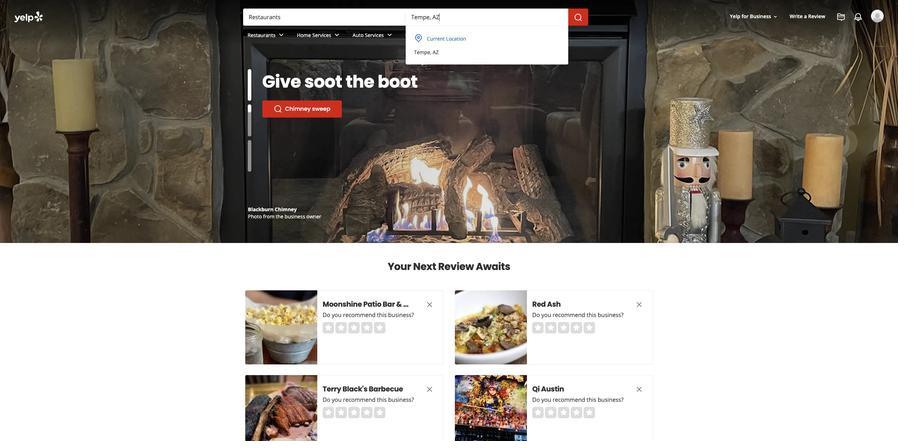 Task type: describe. For each thing, give the bounding box(es) containing it.
tim m. link
[[270, 213, 287, 220]]

red ash
[[532, 300, 561, 309]]

a
[[804, 13, 807, 20]]

tree
[[285, 125, 297, 133]]

rating element for black's
[[323, 407, 385, 419]]

recommend for patio
[[343, 311, 375, 319]]

for
[[742, 13, 749, 20]]

qi austin
[[532, 384, 564, 394]]

barbecue
[[369, 384, 403, 394]]

24 chevron down v2 image for restaurants
[[277, 31, 286, 39]]

restaurants link
[[242, 26, 291, 46]]

you for qi
[[541, 396, 551, 404]]

current
[[427, 35, 445, 42]]

your
[[388, 260, 411, 274]]

(no rating) image for austin
[[532, 407, 595, 419]]

business? for red ash
[[598, 311, 623, 319]]

you for terry
[[332, 396, 341, 404]]

16 chevron down v2 image
[[773, 14, 778, 19]]

&
[[396, 300, 402, 309]]

terry black's barbecue
[[323, 384, 403, 394]]

do you recommend this business? for patio
[[323, 311, 414, 319]]

tim
[[270, 213, 279, 220]]

qi
[[532, 384, 540, 394]]

rating element for ash
[[532, 322, 595, 334]]

turftim
[[248, 206, 268, 213]]

sweep
[[312, 105, 330, 113]]

bar
[[383, 300, 395, 309]]

dismiss card image for terry black's barbecue
[[425, 385, 434, 394]]

do for terry
[[323, 396, 330, 404]]

write a review
[[790, 13, 825, 20]]

blackburn chimney photo from the business owner
[[248, 206, 321, 220]]

(no rating) image for ash
[[532, 322, 595, 334]]

turftim landscape and design photo by tim m.
[[248, 206, 324, 220]]

landscape
[[269, 206, 295, 213]]

say
[[262, 70, 295, 94]]

chimney sweep
[[285, 105, 330, 113]]

photo inside blackburn chimney photo from the business owner
[[248, 213, 262, 220]]

photo of qi austin image
[[455, 375, 527, 441]]

moonshine
[[323, 300, 362, 309]]

by
[[263, 213, 269, 220]]

search image
[[574, 13, 582, 22]]

rating element for patio
[[323, 322, 385, 334]]

rating element for austin
[[532, 407, 595, 419]]

restaurants
[[248, 32, 276, 38]]

photo of terry black's barbecue image
[[245, 375, 317, 441]]

auto services
[[353, 32, 384, 38]]

photo of moonshine patio bar & grill image
[[245, 291, 317, 365]]

turftim landscape and design link
[[248, 206, 324, 213]]

photo of red ash image
[[455, 291, 527, 365]]

business
[[750, 13, 771, 20]]

patio
[[363, 300, 381, 309]]

this for patio
[[377, 311, 387, 319]]

give
[[262, 70, 301, 94]]

notifications image
[[854, 13, 863, 21]]

dismiss card image for moonshine patio bar & grill
[[425, 301, 434, 309]]

do for red
[[532, 311, 540, 319]]

dismiss card image for qi austin
[[635, 385, 643, 394]]

home services link
[[291, 26, 347, 46]]

do for moonshine
[[323, 311, 330, 319]]

do for qi
[[532, 396, 540, 404]]

you for moonshine
[[332, 311, 341, 319]]

blackburn chimney link
[[248, 206, 297, 213]]

24 search v2 image for give soot the boot
[[274, 105, 282, 113]]

do you recommend this business? for black's
[[323, 396, 414, 404]]

and
[[297, 206, 306, 213]]

soot
[[305, 70, 342, 94]]

24 marker v2 image
[[414, 34, 423, 43]]



Task type: locate. For each thing, give the bounding box(es) containing it.
1 horizontal spatial review
[[808, 13, 825, 20]]

(no rating) image for patio
[[323, 322, 385, 334]]

owner
[[306, 213, 321, 220]]

moonshine patio bar & grill
[[323, 300, 417, 309]]

this down qi austin link
[[587, 396, 596, 404]]

business? down &
[[388, 311, 414, 319]]

1 services from the left
[[312, 32, 331, 38]]

recommend
[[343, 311, 375, 319], [553, 311, 585, 319], [343, 396, 375, 404], [553, 396, 585, 404]]

2 services from the left
[[365, 32, 384, 38]]

this down red ash link
[[587, 311, 596, 319]]

this for austin
[[587, 396, 596, 404]]

the
[[346, 70, 374, 94], [276, 213, 283, 220]]

dismiss card image for red ash
[[635, 301, 643, 309]]

awaits
[[476, 260, 510, 274]]

explore banner section banner
[[0, 0, 898, 243]]

write
[[790, 13, 803, 20]]

0 horizontal spatial review
[[438, 260, 474, 274]]

services right auto
[[365, 32, 384, 38]]

24 search v2 image for say farewell to dead branches
[[274, 125, 282, 133]]

more
[[405, 32, 418, 38]]

you down moonshine
[[332, 311, 341, 319]]

home
[[297, 32, 311, 38]]

user actions element
[[724, 9, 894, 53]]

this down 'bar'
[[377, 311, 387, 319]]

3 24 chevron down v2 image from the left
[[385, 31, 394, 39]]

you down the qi austin
[[541, 396, 551, 404]]

you down terry
[[332, 396, 341, 404]]

this
[[377, 311, 387, 319], [587, 311, 596, 319], [377, 396, 387, 404], [587, 396, 596, 404]]

(no rating) image
[[323, 322, 385, 334], [532, 322, 595, 334], [323, 407, 385, 419], [532, 407, 595, 419]]

austin
[[541, 384, 564, 394]]

business? for terry black's barbecue
[[388, 396, 414, 404]]

tempe, az
[[414, 49, 439, 56]]

1 vertical spatial 24 search v2 image
[[274, 125, 282, 133]]

your next review awaits
[[388, 260, 510, 274]]

4 24 chevron down v2 image from the left
[[419, 31, 428, 39]]

do you recommend this business? down red ash link
[[532, 311, 623, 319]]

do you recommend this business? down moonshine patio bar & grill link
[[323, 311, 414, 319]]

m.
[[281, 213, 287, 220]]

do you recommend this business? for austin
[[532, 396, 623, 404]]

  text field inside explore banner section "banner"
[[411, 13, 562, 21]]

the inside blackburn chimney photo from the business owner
[[276, 213, 283, 220]]

business?
[[388, 311, 414, 319], [598, 311, 623, 319], [388, 396, 414, 404], [598, 396, 623, 404]]

yelp for business button
[[727, 10, 781, 23]]

projects image
[[837, 13, 845, 21]]

24 chevron down v2 image right auto services
[[385, 31, 394, 39]]

24 chevron down v2 image for more
[[419, 31, 428, 39]]

1 dismiss card image from the top
[[635, 301, 643, 309]]

0 vertical spatial dismiss card image
[[425, 301, 434, 309]]

review right a
[[808, 13, 825, 20]]

this down the barbecue
[[377, 396, 387, 404]]

do
[[323, 311, 330, 319], [532, 311, 540, 319], [323, 396, 330, 404], [532, 396, 540, 404]]

24 search v2 image left 'tree'
[[274, 125, 282, 133]]

None radio
[[323, 322, 334, 334], [335, 322, 347, 334], [374, 322, 385, 334], [532, 322, 544, 334], [558, 322, 569, 334], [571, 322, 582, 334], [584, 322, 595, 334], [335, 407, 347, 419], [532, 407, 544, 419], [571, 407, 582, 419], [323, 322, 334, 334], [335, 322, 347, 334], [374, 322, 385, 334], [532, 322, 544, 334], [558, 322, 569, 334], [571, 322, 582, 334], [584, 322, 595, 334], [335, 407, 347, 419], [532, 407, 544, 419], [571, 407, 582, 419]]

rating element
[[323, 322, 385, 334], [532, 322, 595, 334], [323, 407, 385, 419], [532, 407, 595, 419]]

select slide image
[[248, 69, 251, 101]]

photo inside turftim landscape and design photo by tim m.
[[248, 213, 262, 220]]

services right home
[[312, 32, 331, 38]]

0 horizontal spatial services
[[312, 32, 331, 38]]

do down terry
[[323, 396, 330, 404]]

services for auto services
[[365, 32, 384, 38]]

review for a
[[808, 13, 825, 20]]

az
[[433, 49, 439, 56]]

None search field
[[0, 0, 898, 76], [243, 9, 590, 26], [0, 0, 898, 76], [243, 9, 590, 26]]

business? for moonshine patio bar & grill
[[388, 311, 414, 319]]

24 chevron down v2 image right more
[[419, 31, 428, 39]]

business? down the barbecue
[[388, 396, 414, 404]]

tempe, az link
[[410, 46, 562, 59]]

  text field
[[411, 13, 562, 21]]

ash
[[547, 300, 561, 309]]

business? for qi austin
[[598, 396, 623, 404]]

rating element down black's
[[323, 407, 385, 419]]

24 chevron down v2 image inside home services link
[[333, 31, 341, 39]]

next
[[413, 260, 436, 274]]

Near text field
[[411, 13, 562, 21]]

services for home services
[[312, 32, 331, 38]]

auto services link
[[347, 26, 400, 46]]

24 chevron down v2 image for auto services
[[385, 31, 394, 39]]

dismiss card image
[[635, 301, 643, 309], [635, 385, 643, 394]]

recommend for austin
[[553, 396, 585, 404]]

2 dismiss card image from the top
[[425, 385, 434, 394]]

(no rating) image down moonshine
[[323, 322, 385, 334]]

Find text field
[[249, 13, 400, 21]]

2 dismiss card image from the top
[[635, 385, 643, 394]]

business categories element
[[242, 26, 884, 46]]

24 search v2 image inside tree services link
[[274, 125, 282, 133]]

yelp
[[730, 13, 740, 20]]

1 horizontal spatial services
[[365, 32, 384, 38]]

2 24 search v2 image from the top
[[274, 125, 282, 133]]

you down red ash
[[541, 311, 551, 319]]

chimney
[[285, 105, 311, 113], [275, 206, 297, 213]]

do you recommend this business? down terry black's barbecue link
[[323, 396, 414, 404]]

current location link
[[410, 32, 564, 46]]

recommend for black's
[[343, 396, 375, 404]]

chimney up tree services link
[[285, 105, 311, 113]]

dead
[[262, 90, 307, 114]]

1 vertical spatial review
[[438, 260, 474, 274]]

recommend down red ash link
[[553, 311, 585, 319]]

boot
[[378, 70, 418, 94]]

terry
[[323, 384, 341, 394]]

1 vertical spatial chimney
[[275, 206, 297, 213]]

qi austin link
[[532, 384, 621, 394]]

red
[[532, 300, 546, 309]]

more link
[[400, 26, 433, 46]]

home services
[[297, 32, 331, 38]]

farewell
[[298, 70, 368, 94]]

moonshine patio bar & grill link
[[323, 300, 417, 309]]

grill
[[403, 300, 417, 309]]

none field find
[[249, 13, 400, 21]]

business
[[285, 213, 305, 220]]

do you recommend this business?
[[323, 311, 414, 319], [532, 311, 623, 319], [323, 396, 414, 404], [532, 396, 623, 404]]

to
[[372, 70, 389, 94]]

blackburn
[[248, 206, 274, 213]]

None field
[[249, 13, 400, 21], [411, 13, 562, 21], [411, 13, 562, 21]]

business? down qi austin link
[[598, 396, 623, 404]]

do down red
[[532, 311, 540, 319]]

review right 'next' in the left bottom of the page
[[438, 260, 474, 274]]

dismiss card image
[[425, 301, 434, 309], [425, 385, 434, 394]]

this for ash
[[587, 311, 596, 319]]

terry black's barbecue link
[[323, 384, 412, 394]]

branches
[[311, 90, 394, 114]]

tree services
[[285, 125, 322, 133]]

say farewell to dead branches
[[262, 70, 394, 114]]

chimney inside blackburn chimney photo from the business owner
[[275, 206, 297, 213]]

auto
[[353, 32, 364, 38]]

recommend down qi austin link
[[553, 396, 585, 404]]

rating element down moonshine
[[323, 322, 385, 334]]

0 vertical spatial 24 search v2 image
[[274, 105, 282, 113]]

rating element down ash
[[532, 322, 595, 334]]

24 chevron down v2 image for home services
[[333, 31, 341, 39]]

0 vertical spatial chimney
[[285, 105, 311, 113]]

recommend down moonshine patio bar & grill link
[[343, 311, 375, 319]]

write a review link
[[787, 10, 828, 23]]

bjord u. image
[[871, 10, 884, 22]]

1 horizontal spatial the
[[346, 70, 374, 94]]

this for black's
[[377, 396, 387, 404]]

(no rating) image down black's
[[323, 407, 385, 419]]

do you recommend this business? for ash
[[532, 311, 623, 319]]

recommend down terry black's barbecue
[[343, 396, 375, 404]]

(no rating) image down ash
[[532, 322, 595, 334]]

24 chevron down v2 image inside restaurants "link"
[[277, 31, 286, 39]]

location
[[446, 35, 466, 42]]

0 vertical spatial dismiss card image
[[635, 301, 643, 309]]

rating element down austin
[[532, 407, 595, 419]]

review for next
[[438, 260, 474, 274]]

(no rating) image for black's
[[323, 407, 385, 419]]

2 24 chevron down v2 image from the left
[[333, 31, 341, 39]]

None radio
[[348, 322, 360, 334], [361, 322, 372, 334], [545, 322, 556, 334], [323, 407, 334, 419], [348, 407, 360, 419], [361, 407, 372, 419], [374, 407, 385, 419], [545, 407, 556, 419], [558, 407, 569, 419], [584, 407, 595, 419], [348, 322, 360, 334], [361, 322, 372, 334], [545, 322, 556, 334], [323, 407, 334, 419], [348, 407, 360, 419], [361, 407, 372, 419], [374, 407, 385, 419], [545, 407, 556, 419], [558, 407, 569, 419], [584, 407, 595, 419]]

do down qi
[[532, 396, 540, 404]]

1 dismiss card image from the top
[[425, 301, 434, 309]]

24 search v2 image inside chimney sweep link
[[274, 105, 282, 113]]

24 search v2 image down say
[[274, 105, 282, 113]]

review inside user actions element
[[808, 13, 825, 20]]

(no rating) image down austin
[[532, 407, 595, 419]]

business? down red ash link
[[598, 311, 623, 319]]

design
[[307, 206, 324, 213]]

1 vertical spatial the
[[276, 213, 283, 220]]

black's
[[342, 384, 367, 394]]

24 chevron down v2 image inside auto services link
[[385, 31, 394, 39]]

24 chevron down v2 image right restaurants
[[277, 31, 286, 39]]

you
[[332, 311, 341, 319], [541, 311, 551, 319], [332, 396, 341, 404], [541, 396, 551, 404]]

chimney up m.
[[275, 206, 297, 213]]

0 horizontal spatial the
[[276, 213, 283, 220]]

1 vertical spatial dismiss card image
[[635, 385, 643, 394]]

from
[[263, 213, 275, 220]]

photo
[[248, 213, 262, 220], [248, 213, 262, 220]]

do you recommend this business? down qi austin link
[[532, 396, 623, 404]]

tempe,
[[414, 49, 431, 56]]

24 search v2 image
[[274, 105, 282, 113], [274, 125, 282, 133]]

services
[[299, 125, 322, 133]]

chimney sweep link
[[262, 101, 342, 118]]

tree services link
[[262, 121, 333, 138]]

1 24 search v2 image from the top
[[274, 105, 282, 113]]

1 24 chevron down v2 image from the left
[[277, 31, 286, 39]]

24 chevron down v2 image inside more link
[[419, 31, 428, 39]]

24 chevron down v2 image left auto
[[333, 31, 341, 39]]

0 vertical spatial review
[[808, 13, 825, 20]]

review
[[808, 13, 825, 20], [438, 260, 474, 274]]

you for red
[[541, 311, 551, 319]]

0 vertical spatial the
[[346, 70, 374, 94]]

current location
[[427, 35, 466, 42]]

yelp for business
[[730, 13, 771, 20]]

1 vertical spatial dismiss card image
[[425, 385, 434, 394]]

give soot the boot
[[262, 70, 418, 94]]

do down moonshine
[[323, 311, 330, 319]]

red ash link
[[532, 300, 621, 309]]

recommend for ash
[[553, 311, 585, 319]]

services
[[312, 32, 331, 38], [365, 32, 384, 38]]

24 chevron down v2 image
[[277, 31, 286, 39], [333, 31, 341, 39], [385, 31, 394, 39], [419, 31, 428, 39]]



Task type: vqa. For each thing, say whether or not it's contained in the screenshot.
Sponsored Results
no



